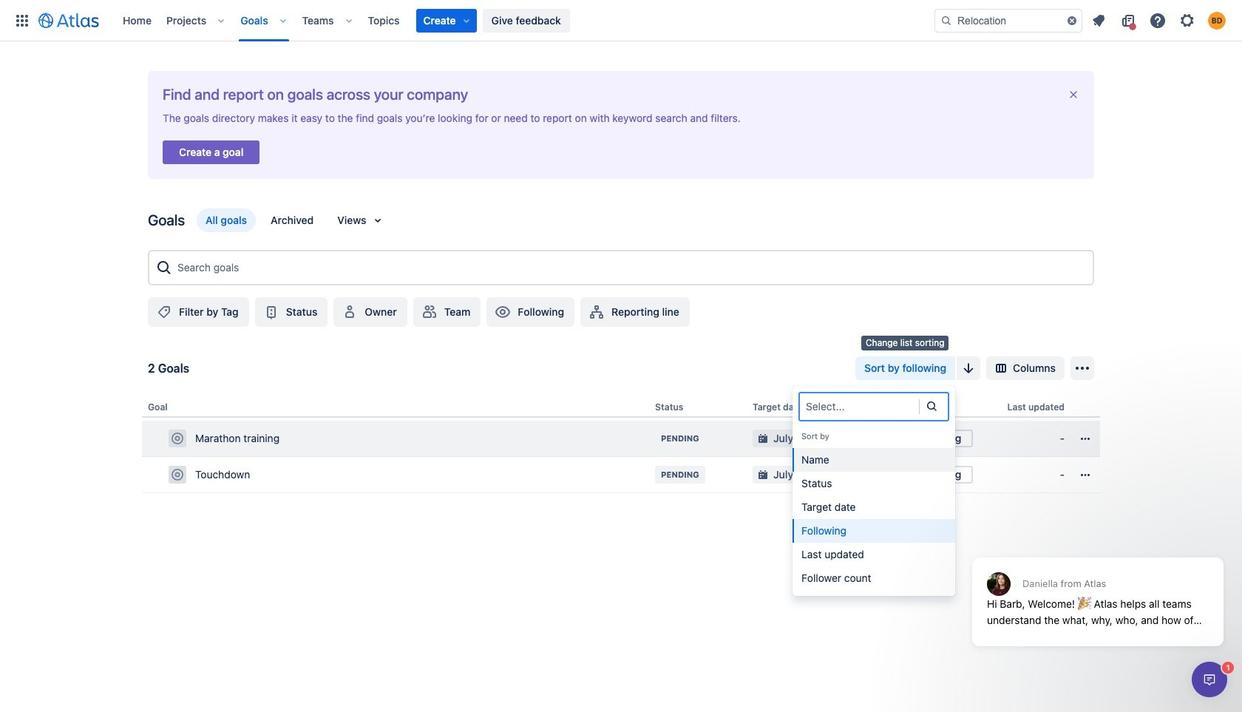 Task type: vqa. For each thing, say whether or not it's contained in the screenshot.
Account icon
yes



Task type: describe. For each thing, give the bounding box(es) containing it.
0 vertical spatial dialog
[[965, 521, 1231, 658]]

settings image
[[1179, 11, 1197, 29]]

reverse sort order image
[[960, 359, 978, 377]]

account image
[[1209, 11, 1226, 29]]

switch to... image
[[13, 11, 31, 29]]

1 more icon image from the top
[[1077, 430, 1095, 448]]

Search field
[[935, 9, 1083, 32]]

search goals image
[[155, 259, 173, 277]]

help image
[[1149, 11, 1167, 29]]

following image
[[494, 303, 512, 321]]

open image
[[923, 397, 941, 415]]

clear search session image
[[1067, 14, 1078, 26]]

search image
[[941, 14, 953, 26]]

more options image
[[1074, 359, 1092, 377]]

label image
[[155, 303, 173, 321]]

2 more icon image from the top
[[1077, 466, 1095, 484]]

1 vertical spatial dialog
[[1192, 662, 1228, 697]]



Task type: locate. For each thing, give the bounding box(es) containing it.
banner
[[0, 0, 1243, 41]]

None search field
[[935, 9, 1083, 32]]

close banner image
[[1068, 89, 1080, 101]]

status image
[[262, 303, 280, 321]]

1 vertical spatial more icon image
[[1077, 466, 1095, 484]]

notifications image
[[1090, 11, 1108, 29]]

None text field
[[806, 399, 809, 414]]

top element
[[9, 0, 935, 41]]

dialog
[[965, 521, 1231, 658], [1192, 662, 1228, 697]]

Search goals field
[[173, 254, 1087, 281]]

tooltip
[[862, 336, 949, 351]]

more icon image
[[1077, 430, 1095, 448], [1077, 466, 1095, 484]]

0 vertical spatial more icon image
[[1077, 430, 1095, 448]]



